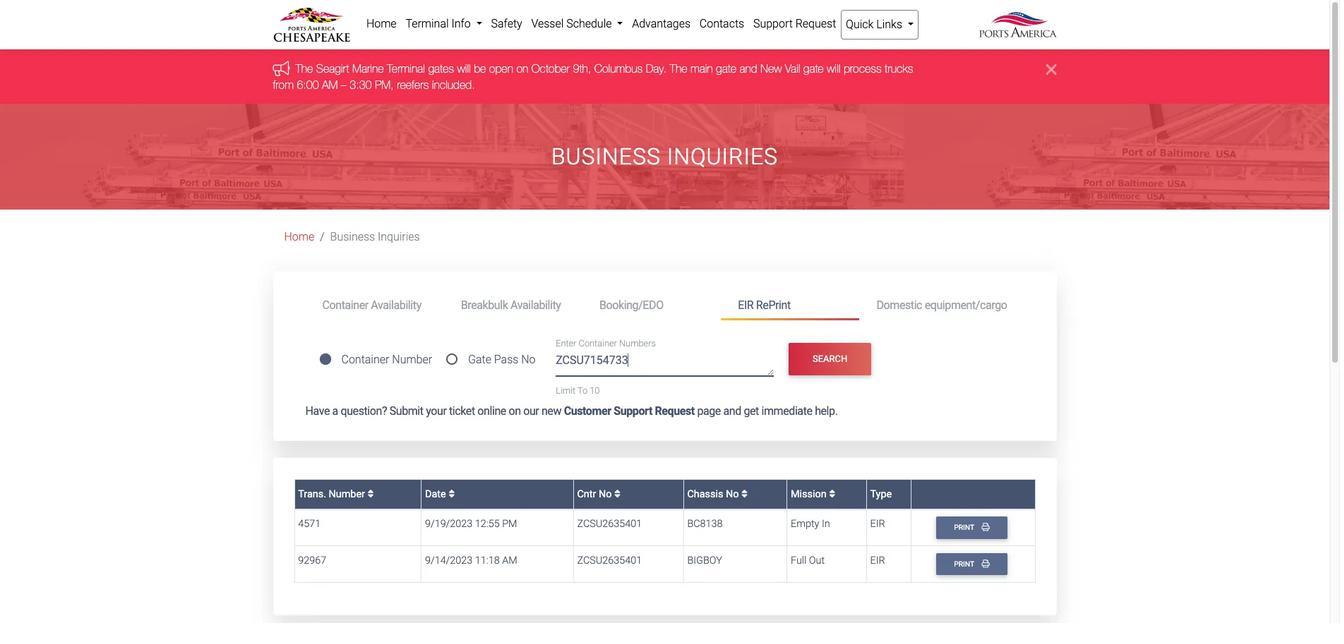 Task type: describe. For each thing, give the bounding box(es) containing it.
no for cntr no
[[599, 488, 612, 500]]

sort image for date
[[448, 489, 455, 499]]

enter
[[556, 338, 576, 349]]

to
[[578, 385, 588, 396]]

gate
[[468, 353, 491, 367]]

trucks
[[885, 62, 913, 75]]

am inside the seagirt marine terminal gates will be open on october 9th, columbus day. the main gate and new vail gate will process trucks from 6:00 am – 3:30 pm, reefers included.
[[322, 78, 338, 91]]

search
[[813, 354, 847, 365]]

1 vertical spatial and
[[723, 405, 741, 418]]

date link
[[425, 488, 455, 500]]

limit to 10
[[556, 385, 600, 396]]

terminal info
[[406, 17, 474, 30]]

the seagirt marine terminal gates will be open on october 9th, columbus day. the main gate and new vail gate will process trucks from 6:00 am – 3:30 pm, reefers included. alert
[[0, 50, 1329, 104]]

cntr
[[577, 488, 596, 500]]

type
[[870, 488, 892, 500]]

1 the from the left
[[295, 62, 313, 75]]

9/19/2023 12:55 pm
[[425, 518, 517, 530]]

sort image for chassis no
[[741, 489, 748, 499]]

empty
[[791, 518, 819, 530]]

search button
[[789, 343, 872, 376]]

breakbulk availability
[[461, 298, 561, 312]]

and inside the seagirt marine terminal gates will be open on october 9th, columbus day. the main gate and new vail gate will process trucks from 6:00 am – 3:30 pm, reefers included.
[[739, 62, 757, 75]]

cntr no link
[[577, 488, 621, 500]]

sort image for mission
[[829, 489, 835, 499]]

bc8138
[[687, 518, 723, 530]]

trans. number
[[298, 488, 367, 500]]

print image
[[982, 560, 990, 568]]

eir reprint
[[738, 298, 791, 312]]

11:18
[[475, 555, 500, 567]]

customer
[[564, 405, 611, 418]]

pm,
[[375, 78, 394, 91]]

ticket
[[449, 405, 475, 418]]

breakbulk
[[461, 298, 508, 312]]

0 vertical spatial business
[[551, 143, 661, 170]]

print for in
[[954, 523, 976, 533]]

on inside the seagirt marine terminal gates will be open on october 9th, columbus day. the main gate and new vail gate will process trucks from 6:00 am – 3:30 pm, reefers included.
[[516, 62, 528, 75]]

terminal inside "link"
[[406, 17, 449, 30]]

get
[[744, 405, 759, 418]]

gate pass no
[[468, 353, 536, 367]]

bullhorn image
[[273, 61, 295, 76]]

sort image for trans. number
[[367, 489, 374, 499]]

breakbulk availability link
[[444, 292, 582, 318]]

support request
[[753, 17, 836, 30]]

main
[[690, 62, 713, 75]]

print image
[[982, 523, 990, 531]]

safety
[[491, 17, 522, 30]]

support inside support request link
[[753, 17, 793, 30]]

out
[[809, 555, 825, 567]]

the seagirt marine terminal gates will be open on october 9th, columbus day. the main gate and new vail gate will process trucks from 6:00 am – 3:30 pm, reefers included. link
[[273, 62, 913, 91]]

pass
[[494, 353, 518, 367]]

quick links link
[[841, 10, 919, 40]]

12:55
[[475, 518, 500, 530]]

mission link
[[791, 488, 835, 500]]

contacts link
[[695, 10, 749, 38]]

schedule
[[566, 17, 612, 30]]

reprint
[[756, 298, 791, 312]]

vail
[[785, 62, 800, 75]]

4571
[[298, 518, 321, 530]]

process
[[844, 62, 882, 75]]

0 vertical spatial eir
[[738, 298, 754, 312]]

vessel schedule
[[531, 17, 615, 30]]

gates
[[428, 62, 454, 75]]

1 vertical spatial home link
[[284, 230, 314, 244]]

new
[[760, 62, 782, 75]]

the seagirt marine terminal gates will be open on october 9th, columbus day. the main gate and new vail gate will process trucks from 6:00 am – 3:30 pm, reefers included.
[[273, 62, 913, 91]]

6:00
[[297, 78, 319, 91]]

zcsu2635401 for bigboy
[[577, 555, 642, 567]]

1 vertical spatial home
[[284, 230, 314, 244]]

trans.
[[298, 488, 326, 500]]

chassis
[[687, 488, 723, 500]]

open
[[489, 62, 513, 75]]

safety link
[[487, 10, 527, 38]]

print link for empty in
[[936, 517, 1008, 539]]

0 vertical spatial inquiries
[[667, 143, 778, 170]]

quick links
[[846, 18, 905, 31]]

a
[[332, 405, 338, 418]]

seagirt
[[316, 62, 349, 75]]

container availability link
[[305, 292, 444, 318]]

92967
[[298, 555, 326, 567]]

numbers
[[619, 338, 656, 349]]

9th,
[[573, 62, 591, 75]]

0 vertical spatial business inquiries
[[551, 143, 778, 170]]

question?
[[341, 405, 387, 418]]

info
[[451, 17, 471, 30]]

terminal info link
[[401, 10, 487, 38]]

equipment/cargo
[[925, 298, 1007, 312]]

be
[[474, 62, 486, 75]]

domestic equipment/cargo
[[877, 298, 1007, 312]]

customer support request link
[[564, 405, 695, 418]]

2 gate from the left
[[803, 62, 824, 75]]

date
[[425, 488, 448, 500]]

1 vertical spatial container
[[579, 338, 617, 349]]



Task type: locate. For each thing, give the bounding box(es) containing it.
2 will from the left
[[827, 62, 841, 75]]

1 vertical spatial inquiries
[[378, 230, 420, 244]]

print link
[[936, 517, 1008, 539], [936, 553, 1008, 576]]

1 horizontal spatial gate
[[803, 62, 824, 75]]

booking/edo
[[599, 298, 664, 312]]

1 horizontal spatial support
[[753, 17, 793, 30]]

page
[[697, 405, 721, 418]]

request left page
[[655, 405, 695, 418]]

print left print image
[[954, 523, 976, 533]]

sort image up 9/19/2023
[[448, 489, 455, 499]]

the
[[295, 62, 313, 75], [670, 62, 687, 75]]

booking/edo link
[[582, 292, 721, 318]]

close image
[[1046, 61, 1057, 78]]

sort image right trans.
[[367, 489, 374, 499]]

sort image inside cntr no link
[[614, 489, 621, 499]]

sort image inside trans. number link
[[367, 489, 374, 499]]

4 sort image from the left
[[741, 489, 748, 499]]

advantages
[[632, 17, 691, 30]]

terminal left info
[[406, 17, 449, 30]]

from
[[273, 78, 294, 91]]

eir left reprint
[[738, 298, 754, 312]]

and
[[739, 62, 757, 75], [723, 405, 741, 418]]

0 vertical spatial request
[[795, 17, 836, 30]]

chassis no
[[687, 488, 741, 500]]

0 horizontal spatial number
[[329, 488, 365, 500]]

full out
[[791, 555, 825, 567]]

domestic
[[877, 298, 922, 312]]

container
[[322, 298, 368, 312], [579, 338, 617, 349], [341, 353, 389, 367]]

zcsu2635401 for bc8138
[[577, 518, 642, 530]]

empty in
[[791, 518, 830, 530]]

eir reprint link
[[721, 292, 860, 321]]

number for trans. number
[[329, 488, 365, 500]]

2 horizontal spatial no
[[726, 488, 739, 500]]

2 availability from the left
[[510, 298, 561, 312]]

support request link
[[749, 10, 841, 38]]

will
[[457, 62, 471, 75], [827, 62, 841, 75]]

0 horizontal spatial will
[[457, 62, 471, 75]]

sort image up in
[[829, 489, 835, 499]]

0 horizontal spatial availability
[[371, 298, 421, 312]]

the right 'day.' at the left top of page
[[670, 62, 687, 75]]

1 horizontal spatial inquiries
[[667, 143, 778, 170]]

business inquiries
[[551, 143, 778, 170], [330, 230, 420, 244]]

0 horizontal spatial home
[[284, 230, 314, 244]]

on left our
[[509, 405, 521, 418]]

1 vertical spatial support
[[614, 405, 652, 418]]

1 vertical spatial number
[[329, 488, 365, 500]]

9/14/2023 11:18 am
[[425, 555, 517, 567]]

0 vertical spatial print
[[954, 523, 976, 533]]

business
[[551, 143, 661, 170], [330, 230, 375, 244]]

container right enter
[[579, 338, 617, 349]]

1 print link from the top
[[936, 517, 1008, 539]]

container availability
[[322, 298, 421, 312]]

1 gate from the left
[[716, 62, 736, 75]]

domestic equipment/cargo link
[[860, 292, 1024, 318]]

number right trans.
[[329, 488, 365, 500]]

0 vertical spatial am
[[322, 78, 338, 91]]

mission
[[791, 488, 829, 500]]

on
[[516, 62, 528, 75], [509, 405, 521, 418]]

sort image inside chassis no link
[[741, 489, 748, 499]]

3 sort image from the left
[[614, 489, 621, 499]]

1 horizontal spatial availability
[[510, 298, 561, 312]]

zcsu2635401
[[577, 518, 642, 530], [577, 555, 642, 567]]

1 vertical spatial request
[[655, 405, 695, 418]]

0 horizontal spatial home link
[[284, 230, 314, 244]]

number for container number
[[392, 353, 432, 367]]

1 horizontal spatial no
[[599, 488, 612, 500]]

trans. number link
[[298, 488, 374, 500]]

eir for empty in
[[870, 518, 885, 530]]

number up "submit"
[[392, 353, 432, 367]]

online
[[478, 405, 506, 418]]

2 the from the left
[[670, 62, 687, 75]]

availability up container number
[[371, 298, 421, 312]]

support up new
[[753, 17, 793, 30]]

1 vertical spatial business inquiries
[[330, 230, 420, 244]]

0 vertical spatial number
[[392, 353, 432, 367]]

1 zcsu2635401 from the top
[[577, 518, 642, 530]]

0 vertical spatial zcsu2635401
[[577, 518, 642, 530]]

am right 11:18
[[502, 555, 517, 567]]

print link down print image
[[936, 553, 1008, 576]]

0 vertical spatial home
[[366, 17, 397, 30]]

2 print link from the top
[[936, 553, 1008, 576]]

9/19/2023
[[425, 518, 473, 530]]

0 horizontal spatial gate
[[716, 62, 736, 75]]

1 print from the top
[[954, 523, 976, 533]]

availability for container availability
[[371, 298, 421, 312]]

container up question?
[[341, 353, 389, 367]]

gate right main
[[716, 62, 736, 75]]

our
[[523, 405, 539, 418]]

pm
[[502, 518, 517, 530]]

sort image inside mission link
[[829, 489, 835, 499]]

print for out
[[954, 560, 976, 569]]

am left –
[[322, 78, 338, 91]]

1 horizontal spatial business
[[551, 143, 661, 170]]

terminal
[[406, 17, 449, 30], [387, 62, 425, 75]]

1 sort image from the left
[[367, 489, 374, 499]]

1 vertical spatial eir
[[870, 518, 885, 530]]

1 horizontal spatial business inquiries
[[551, 143, 778, 170]]

home link
[[362, 10, 401, 38], [284, 230, 314, 244]]

october
[[531, 62, 570, 75]]

chassis no link
[[687, 488, 748, 500]]

3:30
[[350, 78, 372, 91]]

0 vertical spatial support
[[753, 17, 793, 30]]

gate right vail
[[803, 62, 824, 75]]

home
[[366, 17, 397, 30], [284, 230, 314, 244]]

10
[[590, 385, 600, 396]]

reefers
[[397, 78, 429, 91]]

container for container number
[[341, 353, 389, 367]]

1 horizontal spatial home link
[[362, 10, 401, 38]]

have a question? submit your ticket online on our new customer support request page and get immediate help.
[[305, 405, 838, 418]]

1 vertical spatial zcsu2635401
[[577, 555, 642, 567]]

terminal up the reefers
[[387, 62, 425, 75]]

0 vertical spatial print link
[[936, 517, 1008, 539]]

immediate
[[761, 405, 812, 418]]

will left process
[[827, 62, 841, 75]]

sort image for cntr no
[[614, 489, 621, 499]]

5 sort image from the left
[[829, 489, 835, 499]]

eir for full out
[[870, 555, 885, 567]]

0 horizontal spatial no
[[521, 353, 536, 367]]

1 vertical spatial terminal
[[387, 62, 425, 75]]

no for chassis no
[[726, 488, 739, 500]]

container for container availability
[[322, 298, 368, 312]]

2 vertical spatial eir
[[870, 555, 885, 567]]

advantages link
[[628, 10, 695, 38]]

and left new
[[739, 62, 757, 75]]

1 vertical spatial am
[[502, 555, 517, 567]]

sort image right cntr
[[614, 489, 621, 499]]

1 horizontal spatial am
[[502, 555, 517, 567]]

sort image
[[367, 489, 374, 499], [448, 489, 455, 499], [614, 489, 621, 499], [741, 489, 748, 499], [829, 489, 835, 499]]

Enter Container Numbers text field
[[556, 352, 774, 376]]

1 vertical spatial print link
[[936, 553, 1008, 576]]

0 horizontal spatial am
[[322, 78, 338, 91]]

terminal inside the seagirt marine terminal gates will be open on october 9th, columbus day. the main gate and new vail gate will process trucks from 6:00 am – 3:30 pm, reefers included.
[[387, 62, 425, 75]]

0 horizontal spatial request
[[655, 405, 695, 418]]

am
[[322, 78, 338, 91], [502, 555, 517, 567]]

1 vertical spatial print
[[954, 560, 976, 569]]

9/14/2023
[[425, 555, 473, 567]]

enter container numbers
[[556, 338, 656, 349]]

print link up print icon
[[936, 517, 1008, 539]]

in
[[822, 518, 830, 530]]

1 horizontal spatial number
[[392, 353, 432, 367]]

2 print from the top
[[954, 560, 976, 569]]

container number
[[341, 353, 432, 367]]

1 horizontal spatial home
[[366, 17, 397, 30]]

0 horizontal spatial business inquiries
[[330, 230, 420, 244]]

1 horizontal spatial will
[[827, 62, 841, 75]]

support right customer
[[614, 405, 652, 418]]

1 vertical spatial business
[[330, 230, 375, 244]]

0 horizontal spatial the
[[295, 62, 313, 75]]

new
[[541, 405, 561, 418]]

0 vertical spatial home link
[[362, 10, 401, 38]]

your
[[426, 405, 447, 418]]

eir
[[738, 298, 754, 312], [870, 518, 885, 530], [870, 555, 885, 567]]

vessel schedule link
[[527, 10, 628, 38]]

0 horizontal spatial inquiries
[[378, 230, 420, 244]]

and left get
[[723, 405, 741, 418]]

no right cntr
[[599, 488, 612, 500]]

1 will from the left
[[457, 62, 471, 75]]

included.
[[432, 78, 475, 91]]

1 horizontal spatial request
[[795, 17, 836, 30]]

quick
[[846, 18, 874, 31]]

vessel
[[531, 17, 564, 30]]

availability for breakbulk availability
[[510, 298, 561, 312]]

the up 6:00
[[295, 62, 313, 75]]

print link for full out
[[936, 553, 1008, 576]]

sort image right chassis
[[741, 489, 748, 499]]

0 vertical spatial container
[[322, 298, 368, 312]]

will left be
[[457, 62, 471, 75]]

no right chassis
[[726, 488, 739, 500]]

2 zcsu2635401 from the top
[[577, 555, 642, 567]]

0 vertical spatial and
[[739, 62, 757, 75]]

help.
[[815, 405, 838, 418]]

have
[[305, 405, 330, 418]]

eir down the type
[[870, 518, 885, 530]]

0 horizontal spatial business
[[330, 230, 375, 244]]

print left print icon
[[954, 560, 976, 569]]

on right open
[[516, 62, 528, 75]]

links
[[876, 18, 902, 31]]

1 horizontal spatial the
[[670, 62, 687, 75]]

no right pass
[[521, 353, 536, 367]]

bigboy
[[687, 555, 722, 567]]

request left quick at the right of page
[[795, 17, 836, 30]]

marine
[[352, 62, 384, 75]]

2 vertical spatial container
[[341, 353, 389, 367]]

1 vertical spatial on
[[509, 405, 521, 418]]

columbus
[[594, 62, 643, 75]]

day.
[[646, 62, 667, 75]]

0 vertical spatial on
[[516, 62, 528, 75]]

container up container number
[[322, 298, 368, 312]]

limit
[[556, 385, 575, 396]]

sort image inside the date link
[[448, 489, 455, 499]]

eir right out
[[870, 555, 885, 567]]

number
[[392, 353, 432, 367], [329, 488, 365, 500]]

0 vertical spatial terminal
[[406, 17, 449, 30]]

2 sort image from the left
[[448, 489, 455, 499]]

availability up enter
[[510, 298, 561, 312]]

0 horizontal spatial support
[[614, 405, 652, 418]]

1 availability from the left
[[371, 298, 421, 312]]

print
[[954, 523, 976, 533], [954, 560, 976, 569]]



Task type: vqa. For each thing, say whether or not it's contained in the screenshot.
and
yes



